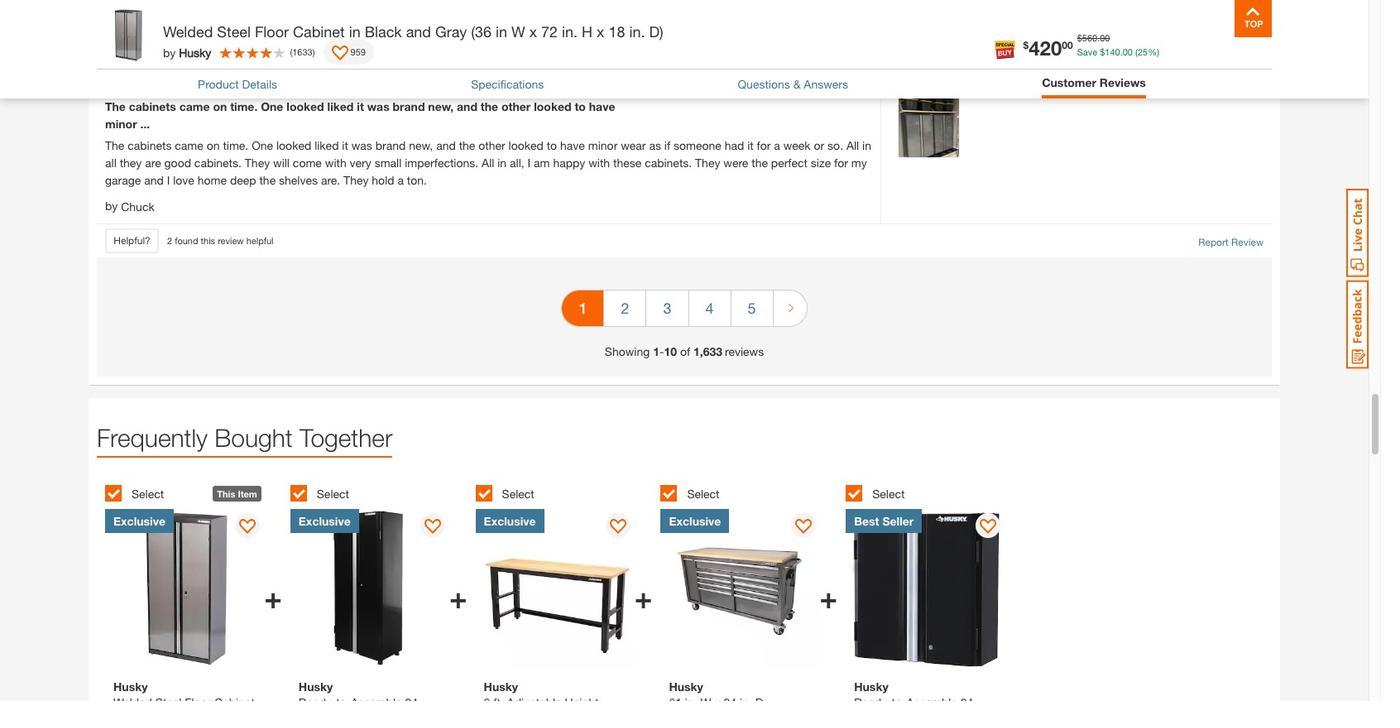 Task type: vqa. For each thing, say whether or not it's contained in the screenshot.
left '2'
yes



Task type: locate. For each thing, give the bounding box(es) containing it.
came up good
[[175, 138, 203, 152]]

0 vertical spatial liked
[[327, 99, 354, 113]]

with left these
[[589, 155, 610, 169]]

6 ft. adjustable height solid wood top workbench in black for ready to assemble steel garage storage system image
[[476, 509, 635, 669]]

1 vertical spatial i
[[167, 173, 170, 187]]

in left the 'all,'
[[498, 155, 507, 169]]

00 right '560'
[[1100, 32, 1111, 43]]

on up home at top left
[[207, 138, 220, 152]]

by
[[163, 45, 176, 59], [105, 198, 118, 212]]

a left week
[[774, 138, 781, 152]]

welded
[[163, 22, 213, 41]]

2 x from the left
[[597, 22, 605, 41]]

specifications
[[471, 77, 544, 91]]

to up am
[[547, 138, 557, 152]]

1 horizontal spatial for
[[835, 155, 849, 169]]

1 horizontal spatial $
[[1078, 32, 1083, 43]]

1 helpful from the top
[[247, 21, 274, 32]]

1 vertical spatial report review button
[[1199, 235, 1264, 250]]

one down details
[[261, 99, 283, 113]]

( inside $ 560 . 00 save $ 140 . 00 ( 25 %)
[[1136, 46, 1138, 57]]

time. down product details
[[230, 99, 258, 113]]

( left ")"
[[290, 46, 292, 57]]

husky link for 3 / 5 group
[[484, 680, 627, 701]]

0 vertical spatial all
[[847, 138, 860, 152]]

select inside 2 / 5 group
[[317, 488, 349, 502]]

1 horizontal spatial i
[[528, 155, 531, 169]]

to up happy
[[575, 99, 586, 113]]

a
[[774, 138, 781, 152], [398, 173, 404, 187]]

this down home at top left
[[201, 235, 215, 246]]

3 husky link from the left
[[669, 680, 812, 701]]

1 vertical spatial on
[[207, 138, 220, 152]]

1 horizontal spatial all
[[847, 138, 860, 152]]

+ inside 3 / 5 group
[[635, 580, 653, 615]]

$ up save
[[1078, 32, 1083, 43]]

420
[[1029, 36, 1062, 59]]

floor
[[255, 22, 289, 41]]

cabinets
[[129, 99, 176, 113], [128, 138, 172, 152]]

came down product
[[179, 99, 210, 113]]

0 vertical spatial have
[[589, 99, 615, 113]]

very
[[350, 155, 372, 169]]

1 horizontal spatial have
[[589, 99, 615, 113]]

0 horizontal spatial for
[[757, 138, 771, 152]]

if
[[665, 138, 671, 152]]

1 horizontal spatial .
[[1121, 46, 1123, 57]]

minor up these
[[588, 138, 618, 152]]

1 horizontal spatial (
[[1136, 46, 1138, 57]]

0 vertical spatial by
[[163, 45, 176, 59]]

husky inside 2 / 5 group
[[299, 680, 333, 694]]

someone
[[674, 138, 722, 152]]

report
[[1199, 22, 1229, 34], [1199, 236, 1229, 249]]

customer reviews
[[1042, 75, 1147, 89]]

for left the my
[[835, 155, 849, 169]]

select inside 5 / 5 group
[[873, 488, 905, 502]]

1 report review from the top
[[1199, 22, 1264, 34]]

exclusive for display icon inside 1 / 5 "group"
[[113, 514, 166, 529]]

x right h
[[597, 22, 605, 41]]

found
[[175, 21, 198, 32], [175, 235, 198, 246]]

1 vertical spatial have
[[561, 138, 585, 152]]

by inside 'by chuck'
[[105, 198, 118, 212]]

1 review from the top
[[218, 21, 244, 32]]

frequently
[[97, 423, 208, 452]]

review for 1 found this review helpful
[[218, 21, 244, 32]]

2 exclusive from the left
[[299, 514, 351, 529]]

1 vertical spatial other
[[479, 138, 506, 152]]

shelves
[[279, 173, 318, 187]]

and up imperfections. at the left of page
[[436, 138, 456, 152]]

husky link inside 5 / 5 group
[[855, 680, 997, 701]]

1 horizontal spatial in.
[[630, 22, 645, 41]]

all
[[847, 138, 860, 152], [482, 155, 495, 169]]

time.
[[230, 99, 258, 113], [223, 138, 249, 152]]

2 select from the left
[[317, 488, 349, 502]]

they up deep
[[245, 155, 270, 169]]

husky inside 4 / 5 group
[[669, 680, 704, 694]]

cabinets.
[[194, 155, 242, 169], [645, 155, 692, 169]]

this
[[201, 21, 215, 32], [201, 235, 215, 246]]

husky inside 3 / 5 group
[[484, 680, 518, 694]]

cabinets up ...
[[129, 99, 176, 113]]

1 horizontal spatial display image
[[981, 519, 997, 536]]

exclusive inside 2 / 5 group
[[299, 514, 351, 529]]

1 left 10
[[653, 345, 660, 359]]

cabinets. down if
[[645, 155, 692, 169]]

was
[[367, 99, 390, 113], [352, 138, 372, 152]]

cabinet
[[293, 22, 345, 41]]

1 x from the left
[[530, 22, 537, 41]]

display image
[[425, 519, 441, 536], [981, 519, 997, 536]]

review down deep
[[218, 235, 244, 246]]

1 vertical spatial helpful
[[247, 235, 274, 246]]

0 horizontal spatial 2
[[167, 235, 172, 246]]

0 vertical spatial one
[[261, 99, 283, 113]]

have
[[589, 99, 615, 113], [561, 138, 585, 152]]

helpful? button
[[105, 14, 159, 39], [105, 229, 159, 254]]

answers
[[804, 77, 849, 91]]

1 helpful? from the top
[[114, 20, 150, 33]]

dec 13, 2020
[[803, 66, 872, 80]]

husky link inside 4 / 5 group
[[669, 680, 812, 701]]

$ inside $ 420 00
[[1024, 38, 1029, 51]]

display image inside 2 / 5 group
[[425, 519, 441, 536]]

+ inside 2 / 5 group
[[450, 580, 467, 615]]

by for by chuck
[[105, 198, 118, 212]]

chuck
[[121, 200, 155, 214]]

display image for exclusive
[[425, 519, 441, 536]]

i
[[528, 155, 531, 169], [167, 173, 170, 187]]

exclusive inside 3 / 5 group
[[484, 514, 536, 529]]

1 vertical spatial found
[[175, 235, 198, 246]]

959 button
[[323, 40, 374, 65]]

husky link inside 3 / 5 group
[[484, 680, 627, 701]]

$ for 420
[[1024, 38, 1029, 51]]

d)
[[649, 22, 664, 41]]

by down welded at the top
[[163, 45, 176, 59]]

1 exclusive from the left
[[113, 514, 166, 529]]

0 vertical spatial helpful? button
[[105, 14, 159, 39]]

1 vertical spatial .
[[1121, 46, 1123, 57]]

of
[[680, 345, 691, 359]]

2 ( from the left
[[290, 46, 292, 57]]

the right were at the top of the page
[[752, 155, 768, 169]]

and left gray
[[406, 22, 431, 41]]

questions
[[738, 77, 790, 91]]

this left steel
[[201, 21, 215, 32]]

2 link
[[605, 291, 646, 326]]

have up happy
[[561, 138, 585, 152]]

0 horizontal spatial .
[[1098, 32, 1100, 43]]

had
[[725, 138, 745, 152]]

select inside 3 / 5 group
[[502, 488, 535, 502]]

0 vertical spatial found
[[175, 21, 198, 32]]

3 + from the left
[[635, 580, 653, 615]]

were
[[724, 155, 749, 169]]

1 select from the left
[[132, 488, 164, 502]]

my
[[852, 155, 867, 169]]

0 horizontal spatial to
[[547, 138, 557, 152]]

0 horizontal spatial cabinets.
[[194, 155, 242, 169]]

one up will at left
[[252, 138, 273, 152]]

good
[[164, 155, 191, 169]]

by left chuck
[[105, 198, 118, 212]]

helpful? left welded at the top
[[114, 20, 150, 33]]

4 husky link from the left
[[855, 680, 997, 701]]

3 select from the left
[[502, 488, 535, 502]]

1 vertical spatial report review
[[1199, 236, 1264, 249]]

small
[[375, 155, 402, 169]]

husky link
[[299, 680, 441, 701], [484, 680, 627, 701], [669, 680, 812, 701], [855, 680, 997, 701]]

report for 2 found this review helpful
[[1199, 236, 1229, 249]]

1 with from the left
[[325, 155, 347, 169]]

0 vertical spatial this
[[201, 21, 215, 32]]

2 the from the top
[[105, 138, 124, 152]]

helpful? down the chuck button
[[114, 235, 150, 247]]

0 vertical spatial the
[[105, 99, 126, 113]]

exclusive inside 4 / 5 group
[[669, 514, 721, 529]]

1 horizontal spatial with
[[589, 155, 610, 169]]

0 horizontal spatial all
[[482, 155, 495, 169]]

0 horizontal spatial (
[[290, 46, 292, 57]]

1 vertical spatial liked
[[315, 138, 339, 152]]

2 helpful from the top
[[247, 235, 274, 246]]

a left ton.
[[398, 173, 404, 187]]

1 display image from the left
[[425, 519, 441, 536]]

minor left ...
[[105, 116, 137, 130]]

husky for 4 / 5 group
[[669, 680, 704, 694]]

2 report from the top
[[1199, 236, 1229, 249]]

ready-to-assemble 24-gauge steel wall mounted garage cabinet in black (28 in. w x 29.7 in. h x 12 in. d) image
[[846, 509, 1005, 669]]

1 vertical spatial for
[[835, 155, 849, 169]]

00 inside $ 420 00
[[1062, 38, 1074, 51]]

1 vertical spatial was
[[352, 138, 372, 152]]

was up the very
[[352, 138, 372, 152]]

this for 2
[[201, 235, 215, 246]]

liked down '959' dropdown button at the top of the page
[[327, 99, 354, 113]]

0 vertical spatial on
[[213, 99, 227, 113]]

1 horizontal spatial by
[[163, 45, 176, 59]]

2 this from the top
[[201, 235, 215, 246]]

cabinets up are
[[128, 138, 172, 152]]

1 up by husky
[[167, 21, 172, 32]]

helpful for 1 found this review helpful
[[247, 21, 274, 32]]

. left the 25
[[1121, 46, 1123, 57]]

helpful for 2 found this review helpful
[[247, 235, 274, 246]]

1 husky link from the left
[[299, 680, 441, 701]]

2 found from the top
[[175, 235, 198, 246]]

helpful
[[247, 21, 274, 32], [247, 235, 274, 246]]

time. up deep
[[223, 138, 249, 152]]

in up the my
[[863, 138, 872, 152]]

$ left save
[[1024, 38, 1029, 51]]

1 vertical spatial all
[[482, 155, 495, 169]]

2 for 2
[[621, 299, 630, 317]]

4 select from the left
[[687, 488, 720, 502]]

came
[[179, 99, 210, 113], [175, 138, 203, 152]]

1 horizontal spatial cabinets.
[[645, 155, 692, 169]]

0 horizontal spatial in.
[[562, 22, 578, 41]]

found down 'love' in the left top of the page
[[175, 235, 198, 246]]

1 + from the left
[[264, 580, 282, 615]]

1 the from the top
[[105, 99, 126, 113]]

in. left the d) at the top left of page
[[630, 22, 645, 41]]

found up by husky
[[175, 21, 198, 32]]

0 horizontal spatial by
[[105, 198, 118, 212]]

1 horizontal spatial a
[[774, 138, 781, 152]]

+ inside 4 / 5 group
[[820, 580, 838, 615]]

looked up will at left
[[276, 138, 311, 152]]

1 vertical spatial cabinets
[[128, 138, 172, 152]]

navigation
[[562, 278, 808, 343]]

the
[[105, 99, 126, 113], [105, 138, 124, 152]]

feedback link image
[[1347, 280, 1369, 369]]

1 vertical spatial the
[[105, 138, 124, 152]]

1 vertical spatial 2
[[621, 299, 630, 317]]

brand
[[393, 99, 425, 113], [376, 138, 406, 152]]

husky inside 5 / 5 group
[[855, 680, 889, 694]]

2 + from the left
[[450, 580, 467, 615]]

2 for 2 found this review helpful
[[167, 235, 172, 246]]

3 exclusive from the left
[[484, 514, 536, 529]]

husky for 2 / 5 group on the bottom left
[[299, 680, 333, 694]]

4 exclusive from the left
[[669, 514, 721, 529]]

display image inside 1 / 5 "group"
[[239, 519, 256, 536]]

3 / 5 group
[[476, 476, 653, 701]]

helpful? button down the chuck button
[[105, 229, 159, 254]]

2 display image from the left
[[981, 519, 997, 536]]

new,
[[428, 99, 454, 113], [409, 138, 433, 152]]

2 helpful? from the top
[[114, 235, 150, 247]]

review for 1 found this review helpful
[[1232, 22, 1264, 34]]

1 vertical spatial report
[[1199, 236, 1229, 249]]

0 horizontal spatial display image
[[425, 519, 441, 536]]

1 helpful? button from the top
[[105, 14, 159, 39]]

1 vertical spatial minor
[[588, 138, 618, 152]]

0 vertical spatial report
[[1199, 22, 1229, 34]]

with up are.
[[325, 155, 347, 169]]

1 horizontal spatial they
[[344, 173, 369, 187]]

0 vertical spatial report review
[[1199, 22, 1264, 34]]

i right the 'all,'
[[528, 155, 531, 169]]

ton.
[[407, 173, 427, 187]]

0 vertical spatial report review button
[[1199, 21, 1264, 36]]

0 horizontal spatial 00
[[1062, 38, 1074, 51]]

display image
[[332, 46, 348, 62], [239, 519, 256, 536], [610, 519, 627, 536], [795, 519, 812, 536]]

1 review from the top
[[1232, 22, 1264, 34]]

2 in. from the left
[[630, 22, 645, 41]]

in
[[349, 22, 361, 41], [496, 22, 508, 41], [863, 138, 872, 152], [498, 155, 507, 169]]

1 horizontal spatial to
[[575, 99, 586, 113]]

0 vertical spatial 2
[[167, 235, 172, 246]]

0 horizontal spatial a
[[398, 173, 404, 187]]

00 left save
[[1062, 38, 1074, 51]]

review
[[1232, 22, 1264, 34], [1232, 236, 1264, 249]]

report review button
[[1199, 21, 1264, 36], [1199, 235, 1264, 250]]

review left floor
[[218, 21, 244, 32]]

report review for 1 found this review helpful
[[1199, 22, 1264, 34]]

$ right save
[[1100, 46, 1105, 57]]

garage
[[105, 173, 141, 187]]

questions & answers
[[738, 77, 849, 91]]

all right so.
[[847, 138, 860, 152]]

1 found from the top
[[175, 21, 198, 32]]

1 in. from the left
[[562, 22, 578, 41]]

helpful? button left welded at the top
[[105, 14, 159, 39]]

4 + from the left
[[820, 580, 838, 615]]

in. left h
[[562, 22, 578, 41]]

1 vertical spatial review
[[1232, 236, 1264, 249]]

2 report review button from the top
[[1199, 235, 1264, 250]]

for right had
[[757, 138, 771, 152]]

2 report review from the top
[[1199, 236, 1264, 249]]

1 vertical spatial helpful?
[[114, 235, 150, 247]]

( left %)
[[1136, 46, 1138, 57]]

select for 2 / 5 group on the bottom left
[[317, 488, 349, 502]]

1 horizontal spatial 2
[[621, 299, 630, 317]]

0 vertical spatial helpful?
[[114, 20, 150, 33]]

0 vertical spatial helpful
[[247, 21, 274, 32]]

1 vertical spatial helpful? button
[[105, 229, 159, 254]]

showing 1 - 10 of 1,633 reviews
[[605, 345, 764, 359]]

25
[[1138, 46, 1148, 57]]

looked down specifications
[[534, 99, 572, 113]]

exclusive inside 1 / 5 "group"
[[113, 514, 166, 529]]

0 horizontal spatial they
[[245, 155, 270, 169]]

2 cabinets. from the left
[[645, 155, 692, 169]]

0 horizontal spatial 1
[[167, 21, 172, 32]]

1 horizontal spatial x
[[597, 22, 605, 41]]

select inside 1 / 5 "group"
[[132, 488, 164, 502]]

i left 'love' in the left top of the page
[[167, 173, 170, 187]]

husky for 3 / 5 group
[[484, 680, 518, 694]]

1 report review button from the top
[[1199, 21, 1264, 36]]

1 this from the top
[[201, 21, 215, 32]]

x right w
[[530, 22, 537, 41]]

display image inside 3 / 5 group
[[610, 519, 627, 536]]

husky link for 5 / 5 group
[[855, 680, 997, 701]]

on down product
[[213, 99, 227, 113]]

navigation containing 2
[[562, 278, 808, 343]]

cabinets. up home at top left
[[194, 155, 242, 169]]

0 vertical spatial review
[[1232, 22, 1264, 34]]

have up these
[[589, 99, 615, 113]]

1 vertical spatial a
[[398, 173, 404, 187]]

5 select from the left
[[873, 488, 905, 502]]

1 report from the top
[[1199, 22, 1229, 34]]

1633
[[292, 46, 313, 57]]

details
[[242, 77, 277, 91]]

0 vertical spatial review
[[218, 21, 244, 32]]

72
[[541, 22, 558, 41]]

0 horizontal spatial x
[[530, 22, 537, 41]]

helpful?
[[114, 20, 150, 33], [114, 235, 150, 247]]

$
[[1078, 32, 1083, 43], [1024, 38, 1029, 51], [1100, 46, 1105, 57]]

1 vertical spatial this
[[201, 235, 215, 246]]

showing
[[605, 345, 650, 359]]

exclusive
[[113, 514, 166, 529], [299, 514, 351, 529], [484, 514, 536, 529], [669, 514, 721, 529]]

1 ( from the left
[[1136, 46, 1138, 57]]

2 review from the top
[[1232, 236, 1264, 249]]

they down the very
[[344, 173, 369, 187]]

other
[[502, 99, 531, 113], [479, 138, 506, 152]]

0 vertical spatial cabinets
[[129, 99, 176, 113]]

(
[[1136, 46, 1138, 57], [290, 46, 292, 57]]

select inside 4 / 5 group
[[687, 488, 720, 502]]

2 husky link from the left
[[484, 680, 627, 701]]

0 vertical spatial time.
[[230, 99, 258, 113]]

0 horizontal spatial i
[[167, 173, 170, 187]]

2 review from the top
[[218, 235, 244, 246]]

with
[[325, 155, 347, 169], [589, 155, 610, 169]]

was up small
[[367, 99, 390, 113]]

00 left the 25
[[1123, 46, 1133, 57]]

0 vertical spatial .
[[1098, 32, 1100, 43]]

customer
[[1042, 75, 1097, 89]]

they down someone
[[695, 155, 721, 169]]

. up customer reviews
[[1098, 32, 1100, 43]]

husky link inside 2 / 5 group
[[299, 680, 441, 701]]

1 vertical spatial brand
[[376, 138, 406, 152]]

husky for 5 / 5 group
[[855, 680, 889, 694]]

all left the 'all,'
[[482, 155, 495, 169]]

liked up come
[[315, 138, 339, 152]]

2 helpful? button from the top
[[105, 229, 159, 254]]



Task type: describe. For each thing, give the bounding box(es) containing it.
product details
[[198, 77, 277, 91]]

am
[[534, 155, 550, 169]]

%)
[[1148, 46, 1160, 57]]

0 vertical spatial new,
[[428, 99, 454, 113]]

seller
[[883, 514, 914, 529]]

imperfections.
[[405, 155, 479, 169]]

select for 1 / 5 "group"
[[132, 488, 164, 502]]

$ 420 00
[[1024, 36, 1074, 59]]

looked down the 1633
[[287, 99, 324, 113]]

by chuck
[[105, 198, 155, 214]]

1 cabinets. from the left
[[194, 155, 242, 169]]

found for 2
[[175, 235, 198, 246]]

+ for 61 in. w x 24 in. d standard duty 10-drawer mobile workbench tool chest with sliding bin storage drawer in silver image
[[820, 580, 838, 615]]

2 horizontal spatial $
[[1100, 46, 1105, 57]]

0 vertical spatial other
[[502, 99, 531, 113]]

1 vertical spatial new,
[[409, 138, 433, 152]]

1 horizontal spatial 1
[[653, 345, 660, 359]]

w
[[512, 22, 525, 41]]

all
[[105, 155, 117, 169]]

best
[[855, 514, 880, 529]]

560
[[1083, 32, 1098, 43]]

0 vertical spatial brand
[[393, 99, 425, 113]]

0 vertical spatial i
[[528, 155, 531, 169]]

...
[[140, 116, 150, 130]]

4 / 5 group
[[661, 476, 838, 701]]

5 link
[[731, 291, 773, 326]]

the down specifications
[[481, 99, 499, 113]]

together
[[300, 423, 393, 452]]

love
[[173, 173, 194, 187]]

black
[[365, 22, 402, 41]]

h
[[582, 22, 593, 41]]

61 in. w x 24 in. d standard duty 10-drawer mobile workbench tool chest with sliding bin storage drawer in silver image
[[661, 509, 820, 669]]

2 horizontal spatial 00
[[1123, 46, 1133, 57]]

product image image
[[101, 8, 155, 62]]

as
[[649, 138, 661, 152]]

are
[[145, 155, 161, 169]]

0 vertical spatial came
[[179, 99, 210, 113]]

1 vertical spatial came
[[175, 138, 203, 152]]

+ for ready-to-assemble 24-gauge steel freestanding garage cabinet in black (30.5 in. w x 72 in. h x 18.3 in. d) image
[[450, 580, 467, 615]]

week
[[784, 138, 811, 152]]

display image for best seller
[[981, 519, 997, 536]]

this for 1
[[201, 21, 215, 32]]

will
[[273, 155, 290, 169]]

1 / 5 group
[[105, 476, 282, 701]]

$ for 560
[[1078, 32, 1083, 43]]

1 horizontal spatial minor
[[588, 138, 618, 152]]

hold
[[372, 173, 395, 187]]

13,
[[827, 66, 843, 80]]

140
[[1105, 46, 1121, 57]]

in up 959
[[349, 22, 361, 41]]

all,
[[510, 155, 525, 169]]

size
[[811, 155, 831, 169]]

home
[[198, 173, 227, 187]]

)
[[313, 46, 315, 57]]

and down are
[[144, 173, 164, 187]]

0 vertical spatial a
[[774, 138, 781, 152]]

product
[[198, 77, 239, 91]]

1 vertical spatial to
[[547, 138, 557, 152]]

in left w
[[496, 22, 508, 41]]

5
[[748, 299, 756, 317]]

report for 1 found this review helpful
[[1199, 22, 1229, 34]]

1 vertical spatial time.
[[223, 138, 249, 152]]

(36
[[471, 22, 492, 41]]

1 horizontal spatial 00
[[1100, 32, 1111, 43]]

display image inside '959' dropdown button
[[332, 46, 348, 62]]

welded steel floor cabinet in black and gray (36 in w x 72 in. h x 18 in. d)
[[163, 22, 664, 41]]

select for 4 / 5 group
[[687, 488, 720, 502]]

4
[[706, 299, 714, 317]]

the down will at left
[[259, 173, 276, 187]]

2 / 5 group
[[290, 476, 467, 701]]

steel
[[217, 22, 251, 41]]

review for 2 found this review helpful
[[218, 235, 244, 246]]

bought
[[215, 423, 293, 452]]

deep
[[230, 173, 256, 187]]

report review button for 1 found this review helpful
[[1199, 21, 1264, 36]]

4 link
[[689, 291, 731, 326]]

2 horizontal spatial they
[[695, 155, 721, 169]]

3 link
[[647, 291, 688, 326]]

frequently bought together
[[97, 423, 393, 452]]

1 found this review helpful
[[167, 21, 274, 32]]

2 found this review helpful
[[167, 235, 274, 246]]

reviews
[[725, 345, 764, 359]]

ready-to-assemble 24-gauge steel freestanding garage cabinet in black (30.5 in. w x 72 in. h x 18.3 in. d) image
[[290, 509, 450, 669]]

exclusive for display image within 2 / 5 group
[[299, 514, 351, 529]]

found for 1
[[175, 21, 198, 32]]

report review for 2 found this review helpful
[[1199, 236, 1264, 249]]

the cabinets came on time. one looked liked it was brand new, and the other looked to have minor ... the cabinets came on time. one looked liked it was brand new, and the other looked to have minor wear as if someone had it for a week or so. all in all they are good cabinets. they will come with very small imperfections. all in all, i am happy with these cabinets. they were the perfect size for my garage and i love home deep the shelves are. they hold a ton.
[[105, 99, 872, 187]]

1 vertical spatial one
[[252, 138, 273, 152]]

live chat image
[[1347, 189, 1369, 277]]

are.
[[321, 173, 340, 187]]

this item
[[217, 489, 257, 500]]

review for 2 found this review helpful
[[1232, 236, 1264, 249]]

chuck button
[[121, 198, 155, 216]]

2 horizontal spatial it
[[748, 138, 754, 152]]

18
[[609, 22, 625, 41]]

by for by husky
[[163, 45, 176, 59]]

dec
[[803, 66, 824, 80]]

these
[[613, 155, 642, 169]]

exclusive for display icon inside 4 / 5 group
[[669, 514, 721, 529]]

select for 5 / 5 group
[[873, 488, 905, 502]]

by husky
[[163, 45, 211, 59]]

gray
[[435, 22, 467, 41]]

2 with from the left
[[589, 155, 610, 169]]

3
[[664, 299, 672, 317]]

or
[[814, 138, 825, 152]]

helpful? for 2 found this review helpful
[[114, 235, 150, 247]]

reviews
[[1100, 75, 1147, 89]]

2020
[[847, 66, 872, 80]]

+ inside 1 / 5 "group"
[[264, 580, 282, 615]]

item
[[238, 489, 257, 500]]

husky link for 2 / 5 group on the bottom left
[[299, 680, 441, 701]]

helpful? button for 2
[[105, 229, 159, 254]]

save
[[1078, 46, 1098, 57]]

display image inside 4 / 5 group
[[795, 519, 812, 536]]

top button
[[1235, 0, 1272, 37]]

the up imperfections. at the left of page
[[459, 138, 476, 152]]

( 1633 )
[[290, 46, 315, 57]]

959
[[351, 46, 366, 57]]

+ for "6 ft. adjustable height solid wood top workbench in black for ready to assemble steel garage storage system" 'image'
[[635, 580, 653, 615]]

wear
[[621, 138, 646, 152]]

and down specifications
[[457, 99, 478, 113]]

they
[[120, 155, 142, 169]]

happy
[[553, 155, 586, 169]]

best seller
[[855, 514, 914, 529]]

10
[[664, 345, 677, 359]]

perfect
[[771, 155, 808, 169]]

0 horizontal spatial minor
[[105, 116, 137, 130]]

exclusive for display icon inside the 3 / 5 group
[[484, 514, 536, 529]]

-
[[660, 345, 664, 359]]

1 horizontal spatial it
[[357, 99, 364, 113]]

so.
[[828, 138, 844, 152]]

recommended
[[915, 63, 994, 77]]

helpful? button for 1
[[105, 14, 159, 39]]

&
[[794, 77, 801, 91]]

$ 560 . 00 save $ 140 . 00 ( 25 %)
[[1078, 32, 1160, 57]]

5 / 5 group
[[846, 476, 1023, 701]]

husky link for 4 / 5 group
[[669, 680, 812, 701]]

1,633
[[694, 345, 723, 359]]

0 horizontal spatial it
[[342, 138, 348, 152]]

0 vertical spatial was
[[367, 99, 390, 113]]

report review button for 2 found this review helpful
[[1199, 235, 1264, 250]]

looked up the 'all,'
[[509, 138, 544, 152]]

this
[[217, 489, 235, 500]]

select for 3 / 5 group
[[502, 488, 535, 502]]

0 vertical spatial 1
[[167, 21, 172, 32]]

0 vertical spatial to
[[575, 99, 586, 113]]

helpful? for 1 found this review helpful
[[114, 20, 150, 33]]



